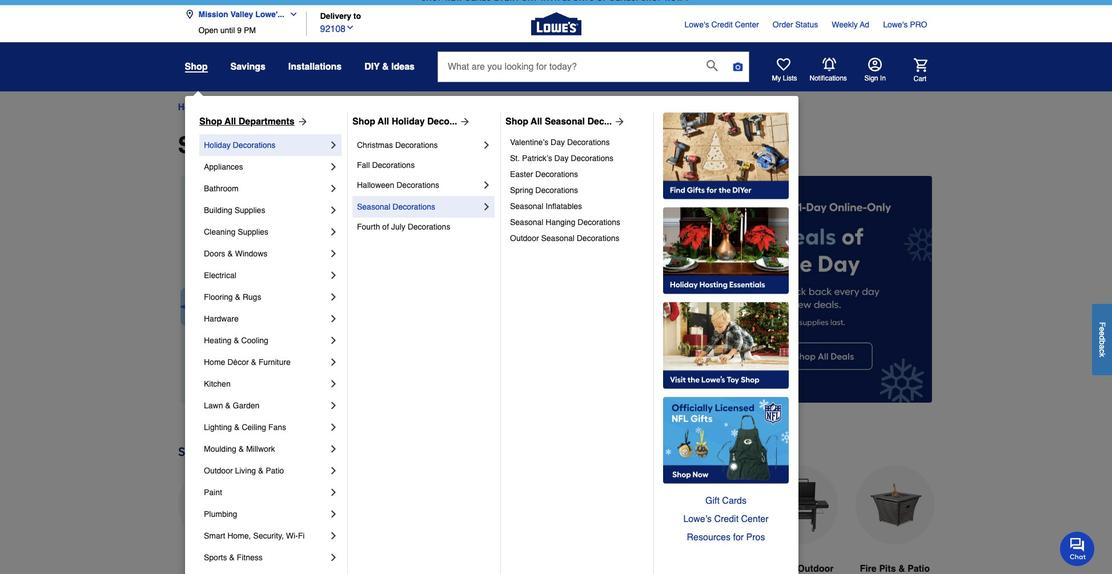 Task type: vqa. For each thing, say whether or not it's contained in the screenshot.
ALL in "link"
yes



Task type: describe. For each thing, give the bounding box(es) containing it.
decorations down christmas decorations
[[372, 161, 415, 170]]

building supplies link
[[204, 199, 328, 221]]

shop all seasonal dec...
[[506, 117, 612, 127]]

chevron right image for home décor & furniture
[[328, 357, 339, 368]]

flooring & rugs link
[[204, 286, 328, 308]]

& for lawn
[[225, 401, 231, 410]]

supplies for cleaning supplies
[[238, 227, 268, 237]]

resources
[[687, 532, 731, 543]]

credit for lowe's
[[712, 20, 733, 29]]

fans
[[268, 423, 286, 432]]

cooling
[[241, 336, 268, 345]]

cart button
[[898, 58, 928, 83]]

chevron right image for paint
[[328, 487, 339, 498]]

f e e d b a c k button
[[1092, 304, 1112, 376]]

decorations down shop all departments link
[[233, 141, 276, 150]]

a gas grill. image
[[759, 466, 838, 544]]

my lists
[[772, 74, 797, 82]]

diy & ideas button
[[365, 57, 415, 77]]

c
[[1098, 349, 1107, 353]]

building supplies
[[204, 206, 265, 215]]

chevron right image for halloween decorations
[[481, 179, 492, 191]]

seasonal hanging decorations
[[510, 218, 620, 227]]

chat invite button image
[[1060, 531, 1095, 566]]

electrical link
[[204, 265, 328, 286]]

easter decorations
[[510, 170, 578, 179]]

shop
[[185, 62, 208, 72]]

seasonal decorations
[[357, 202, 435, 211]]

0 vertical spatial savings
[[231, 62, 266, 72]]

outdoor living & patio link
[[204, 460, 328, 482]]

deco...
[[427, 117, 457, 127]]

christmas decorations
[[357, 141, 438, 150]]

lowe's for lowe's pro
[[883, 20, 908, 29]]

92108
[[320, 24, 346, 34]]

1 vertical spatial holiday
[[204, 141, 231, 150]]

fall decorations link
[[357, 156, 492, 174]]

chevron down image inside mission valley lowe'... button
[[284, 10, 298, 19]]

home décor & furniture link
[[204, 351, 328, 373]]

shop all holiday deco...
[[353, 117, 457, 127]]

& right décor
[[251, 358, 256, 367]]

lighting & ceiling fans link
[[204, 417, 328, 438]]

grills & outdoor link
[[759, 466, 838, 574]]

& for grills
[[789, 564, 795, 574]]

st. patrick's day decorations
[[510, 154, 614, 163]]

pits
[[879, 564, 896, 574]]

grills & outdoor
[[763, 564, 834, 574]]

ceiling
[[242, 423, 266, 432]]

fourth
[[357, 222, 380, 231]]

1 vertical spatial day
[[555, 154, 569, 163]]

dec...
[[588, 117, 612, 127]]

mission valley lowe'... button
[[185, 3, 303, 26]]

lowe's credit center link
[[685, 19, 759, 30]]

chevron right image for cleaning supplies
[[328, 226, 339, 238]]

sports & fitness link
[[204, 547, 328, 568]]

doors & windows link
[[204, 243, 328, 265]]

seasonal for seasonal hanging decorations
[[510, 218, 544, 227]]

plumbing link
[[204, 503, 328, 525]]

seasonal down hanging
[[541, 234, 575, 243]]

smart home, security, wi-fi
[[204, 531, 305, 540]]

25 days of deals. don't miss out on new deals every day. while supplies last. image
[[180, 176, 740, 403]]

rugs
[[243, 293, 261, 302]]

ad
[[860, 20, 870, 29]]

& for flooring
[[235, 293, 240, 302]]

lowe's home improvement notification center image
[[822, 58, 836, 71]]

hardware
[[204, 314, 239, 323]]

b
[[1098, 340, 1107, 345]]

décor
[[228, 358, 249, 367]]

lowe's for lowe's credit center
[[685, 20, 709, 29]]

weekly ad
[[832, 20, 870, 29]]

wi-
[[286, 531, 298, 540]]

seasonal inflatables
[[510, 202, 582, 211]]

a stainless steel bathroom faucet. image
[[469, 466, 547, 544]]

decorations down halloween decorations link
[[393, 202, 435, 211]]

to
[[354, 12, 361, 21]]

gift
[[706, 496, 720, 506]]

lowe's credit center link
[[663, 510, 789, 528]]

grills
[[763, 564, 786, 574]]

my
[[772, 74, 781, 82]]

resources for pros link
[[663, 528, 789, 547]]

lawn & garden
[[204, 401, 260, 410]]

appliances link
[[204, 156, 328, 178]]

a fire pit table. image
[[856, 466, 934, 544]]

outdoor seasonal decorations
[[510, 234, 620, 243]]

seasonal for seasonal inflatables
[[510, 202, 544, 211]]

sign in button
[[865, 58, 886, 83]]

christmas decorations link
[[357, 134, 481, 156]]

chevron right image for heating & cooling
[[328, 335, 339, 346]]

fire
[[860, 564, 877, 574]]

gift cards link
[[663, 492, 789, 510]]

1 vertical spatial savings
[[178, 132, 266, 158]]

status
[[796, 20, 818, 29]]

chevron right image for outdoor living & patio
[[328, 465, 339, 477]]

paint
[[204, 488, 222, 497]]

chevron right image for plumbing
[[328, 508, 339, 520]]

installations
[[288, 62, 342, 72]]

all for seasonal
[[531, 117, 542, 127]]

lowe's home improvement logo image
[[531, 0, 581, 49]]

seasonal inflatables link
[[510, 198, 646, 214]]

decorations up fall decorations link
[[395, 141, 438, 150]]

a prelit christmas tree. image
[[275, 466, 353, 544]]

& right living
[[258, 466, 264, 475]]

patio for outdoor living & patio
[[266, 466, 284, 475]]

lowe's home improvement lists image
[[777, 58, 790, 71]]

lowe's home improvement account image
[[868, 58, 882, 71]]

& for heating
[[234, 336, 239, 345]]

holiday hosting essentials. image
[[663, 207, 789, 294]]

home link
[[178, 101, 203, 114]]

home for home décor & furniture
[[204, 358, 225, 367]]

spring
[[510, 186, 533, 195]]

chevron right image for bathroom
[[328, 183, 339, 194]]

outdoor inside "grills & outdoor"
[[798, 564, 834, 574]]

lighting
[[204, 423, 232, 432]]

decorations down seasonal decorations link
[[408, 222, 450, 231]]

d
[[1098, 336, 1107, 340]]

lowe's pro link
[[883, 19, 928, 30]]

shop all seasonal dec... link
[[506, 115, 626, 129]]

arrow right image
[[457, 116, 471, 127]]

shop for shop all holiday deco...
[[353, 117, 375, 127]]

paint link
[[204, 482, 328, 503]]

& for lighting
[[234, 423, 240, 432]]

fourth of july decorations link
[[357, 218, 492, 236]]

patio for fire pits & patio
[[908, 564, 930, 574]]

decorations down fall decorations link
[[397, 181, 439, 190]]

kitchen link
[[204, 373, 328, 395]]

pros
[[746, 532, 765, 543]]

open until 9 pm
[[199, 26, 256, 35]]

cards
[[722, 496, 747, 506]]



Task type: locate. For each thing, give the bounding box(es) containing it.
2 e from the top
[[1098, 332, 1107, 336]]

delivery to
[[320, 12, 361, 21]]

None search field
[[438, 51, 750, 93]]

1 shop from the left
[[199, 117, 222, 127]]

location image
[[185, 10, 194, 19]]

mission
[[199, 10, 228, 19]]

all inside shop all holiday deco... link
[[378, 117, 389, 127]]

shop up 'valentine's'
[[506, 117, 528, 127]]

flooring & rugs
[[204, 293, 261, 302]]

arrow right image inside shop all departments link
[[295, 116, 308, 127]]

0 vertical spatial center
[[735, 20, 759, 29]]

plumbing
[[204, 510, 237, 519]]

lowe's up search icon
[[685, 20, 709, 29]]

day up "st. patrick's day decorations"
[[551, 138, 565, 147]]

0 horizontal spatial home
[[178, 102, 203, 113]]

until
[[220, 26, 235, 35]]

shop down home link
[[199, 117, 222, 127]]

& for sports
[[229, 553, 235, 562]]

patio right the pits
[[908, 564, 930, 574]]

& inside "grills & outdoor"
[[789, 564, 795, 574]]

pro
[[910, 20, 928, 29]]

lowe's pro
[[883, 20, 928, 29]]

order
[[773, 20, 793, 29]]

credit inside 'link'
[[712, 20, 733, 29]]

decorations inside 'link'
[[578, 218, 620, 227]]

millwork
[[246, 445, 275, 454]]

credit up search icon
[[712, 20, 733, 29]]

moulding & millwork
[[204, 445, 275, 454]]

lists
[[783, 74, 797, 82]]

center up pros
[[741, 514, 769, 524]]

fitness
[[237, 553, 263, 562]]

home down shop
[[178, 102, 203, 113]]

outdoor living & patio
[[204, 466, 284, 475]]

& inside button
[[382, 62, 389, 72]]

1 horizontal spatial shop
[[353, 117, 375, 127]]

home for home
[[178, 102, 203, 113]]

0 vertical spatial bathroom link
[[204, 178, 328, 199]]

valentine's
[[510, 138, 549, 147]]

1 horizontal spatial patio
[[908, 564, 930, 574]]

holiday decorations
[[204, 141, 276, 150]]

arrow right image inside shop all seasonal dec... link
[[612, 116, 626, 127]]

day down the valentine's day decorations
[[555, 154, 569, 163]]

security,
[[253, 531, 284, 540]]

outdoor down moulding
[[204, 466, 233, 475]]

decorations down valentine's day decorations link in the top of the page
[[571, 154, 614, 163]]

1 horizontal spatial chevron down image
[[346, 23, 355, 32]]

savings up 'appliances'
[[178, 132, 266, 158]]

2 lowe's from the left
[[883, 20, 908, 29]]

heating & cooling
[[204, 336, 268, 345]]

chevron right image for doors & windows
[[328, 248, 339, 259]]

outdoor for outdoor seasonal decorations
[[510, 234, 539, 243]]

2 horizontal spatial outdoor
[[798, 564, 834, 574]]

chevron right image for holiday decorations
[[328, 139, 339, 151]]

1 horizontal spatial outdoor
[[510, 234, 539, 243]]

home up kitchen
[[204, 358, 225, 367]]

moulding
[[204, 445, 236, 454]]

arrow right image for shop all departments
[[295, 116, 308, 127]]

outdoor down seasonal inflatables
[[510, 234, 539, 243]]

chevron right image
[[481, 201, 492, 213], [328, 205, 339, 216], [328, 226, 339, 238], [328, 291, 339, 303], [328, 378, 339, 390], [328, 400, 339, 411], [328, 422, 339, 433], [328, 443, 339, 455], [328, 508, 339, 520], [328, 530, 339, 542], [328, 552, 339, 563]]

1 horizontal spatial bathroom
[[486, 564, 529, 574]]

all up 'valentine's'
[[531, 117, 542, 127]]

& right doors
[[228, 249, 233, 258]]

home,
[[228, 531, 251, 540]]

& right diy
[[382, 62, 389, 72]]

1-day online-only deals of the day. check every day for new deals. while supplies last. image
[[758, 176, 932, 403]]

savings button
[[231, 57, 266, 77]]

0 horizontal spatial bathroom link
[[204, 178, 328, 199]]

& right sports
[[229, 553, 235, 562]]

1 vertical spatial outdoor
[[204, 466, 233, 475]]

0 horizontal spatial shop
[[199, 117, 222, 127]]

diy
[[365, 62, 380, 72]]

a
[[1098, 345, 1107, 349]]

3 all from the left
[[531, 117, 542, 127]]

easter
[[510, 170, 533, 179]]

savings
[[231, 62, 266, 72], [178, 132, 266, 158]]

lowe's inside 'link'
[[685, 20, 709, 29]]

e up b
[[1098, 332, 1107, 336]]

supplies up windows
[[238, 227, 268, 237]]

shop inside shop all seasonal dec... link
[[506, 117, 528, 127]]

1 e from the top
[[1098, 327, 1107, 332]]

in
[[880, 74, 886, 82]]

supplies up the "cleaning supplies"
[[235, 206, 265, 215]]

patio up paint link
[[266, 466, 284, 475]]

1 vertical spatial chevron down image
[[346, 23, 355, 32]]

patio inside fire pits & patio
[[908, 564, 930, 574]]

1 vertical spatial bathroom link
[[469, 466, 547, 574]]

lowe's home improvement cart image
[[914, 58, 928, 72]]

1 vertical spatial center
[[741, 514, 769, 524]]

sports
[[204, 553, 227, 562]]

all inside shop all seasonal dec... link
[[531, 117, 542, 127]]

chevron right image for sports & fitness
[[328, 552, 339, 563]]

holiday
[[392, 117, 425, 127], [204, 141, 231, 150]]

0 vertical spatial chevron down image
[[284, 10, 298, 19]]

installations button
[[288, 57, 342, 77]]

search image
[[707, 60, 718, 71]]

shop inside shop all holiday deco... link
[[353, 117, 375, 127]]

1 vertical spatial home
[[204, 358, 225, 367]]

shop all departments
[[199, 117, 295, 127]]

a leaf blower. image
[[662, 466, 741, 544]]

& inside 'link'
[[229, 553, 235, 562]]

decorations up inflatables
[[536, 186, 578, 195]]

& right the pits
[[899, 564, 905, 574]]

kitchen
[[204, 379, 231, 389]]

decorations up outdoor seasonal decorations link
[[578, 218, 620, 227]]

decorations up st. patrick's day decorations link
[[567, 138, 610, 147]]

holiday up christmas decorations
[[392, 117, 425, 127]]

bathroom link
[[204, 178, 328, 199], [469, 466, 547, 574]]

officially licensed n f l gifts. shop now. image
[[663, 397, 789, 484]]

0 vertical spatial patio
[[266, 466, 284, 475]]

chevron right image for flooring & rugs
[[328, 291, 339, 303]]

holiday up 'appliances'
[[204, 141, 231, 150]]

chevron down image left delivery
[[284, 10, 298, 19]]

3 shop from the left
[[506, 117, 528, 127]]

halloween decorations
[[357, 181, 439, 190]]

garden
[[233, 401, 260, 410]]

home décor & furniture
[[204, 358, 291, 367]]

1 lowe's from the left
[[685, 20, 709, 29]]

0 horizontal spatial patio
[[266, 466, 284, 475]]

0 horizontal spatial all
[[225, 117, 236, 127]]

2 arrow right image from the left
[[612, 116, 626, 127]]

st.
[[510, 154, 520, 163]]

all for departments
[[225, 117, 236, 127]]

chevron down image inside '92108' button
[[346, 23, 355, 32]]

fire pits & patio link
[[856, 466, 934, 574]]

1 horizontal spatial arrow right image
[[612, 116, 626, 127]]

outdoor right "grills"
[[798, 564, 834, 574]]

chevron right image for lawn & garden
[[328, 400, 339, 411]]

arrow right image up holiday decorations link
[[295, 116, 308, 127]]

chevron right image for smart home, security, wi-fi
[[328, 530, 339, 542]]

seasonal down spring
[[510, 202, 544, 211]]

gift cards
[[706, 496, 747, 506]]

1 all from the left
[[225, 117, 236, 127]]

fall decorations
[[357, 161, 415, 170]]

fourth of july decorations
[[357, 222, 450, 231]]

0 vertical spatial credit
[[712, 20, 733, 29]]

heating
[[204, 336, 232, 345]]

lowe'...
[[255, 10, 284, 19]]

resources for pros
[[687, 532, 765, 543]]

easter decorations link
[[510, 166, 646, 182]]

halloween
[[357, 181, 394, 190]]

& right "grills"
[[789, 564, 795, 574]]

sign
[[865, 74, 878, 82]]

lowe's
[[684, 514, 712, 524]]

lowe's credit center
[[684, 514, 769, 524]]

2 all from the left
[[378, 117, 389, 127]]

cleaning supplies link
[[204, 221, 328, 243]]

shop up christmas
[[353, 117, 375, 127]]

& for diy
[[382, 62, 389, 72]]

Search Query text field
[[438, 52, 698, 82]]

center for lowe's credit center
[[735, 20, 759, 29]]

seasonal up the valentine's day decorations
[[545, 117, 585, 127]]

valentine's day decorations
[[510, 138, 610, 147]]

inflatables
[[546, 202, 582, 211]]

heating & cooling link
[[204, 330, 328, 351]]

0 vertical spatial day
[[551, 138, 565, 147]]

0 horizontal spatial chevron down image
[[284, 10, 298, 19]]

patio
[[266, 466, 284, 475], [908, 564, 930, 574]]

chevron right image for appliances
[[328, 161, 339, 173]]

arrow right image for shop all seasonal dec...
[[612, 116, 626, 127]]

& for moulding
[[239, 445, 244, 454]]

seasonal down seasonal inflatables
[[510, 218, 544, 227]]

doors
[[204, 249, 225, 258]]

9
[[237, 26, 242, 35]]

chevron right image for moulding & millwork
[[328, 443, 339, 455]]

shop all departments link
[[199, 115, 308, 129]]

supplies
[[235, 206, 265, 215], [238, 227, 268, 237]]

1 vertical spatial supplies
[[238, 227, 268, 237]]

& for doors
[[228, 249, 233, 258]]

a stainless steel french door refrigerator. image
[[178, 466, 257, 544]]

0 horizontal spatial arrow right image
[[295, 116, 308, 127]]

shop 25 days of deals by category. image
[[178, 442, 934, 461]]

arrow right image up valentine's day decorations link in the top of the page
[[612, 116, 626, 127]]

& right lawn
[[225, 401, 231, 410]]

& left cooling
[[234, 336, 239, 345]]

0 horizontal spatial holiday
[[204, 141, 231, 150]]

smart
[[204, 531, 225, 540]]

chevron right image for christmas decorations
[[481, 139, 492, 151]]

credit for lowe's
[[714, 514, 739, 524]]

1 horizontal spatial lowe's
[[883, 20, 908, 29]]

chevron right image for building supplies
[[328, 205, 339, 216]]

arrow right image
[[295, 116, 308, 127], [612, 116, 626, 127]]

chevron right image for lighting & ceiling fans
[[328, 422, 339, 433]]

all for holiday
[[378, 117, 389, 127]]

july
[[391, 222, 406, 231]]

e
[[1098, 327, 1107, 332], [1098, 332, 1107, 336]]

1 horizontal spatial all
[[378, 117, 389, 127]]

shop inside shop all departments link
[[199, 117, 222, 127]]

1 vertical spatial patio
[[908, 564, 930, 574]]

decorations down seasonal hanging decorations 'link'
[[577, 234, 620, 243]]

& left millwork
[[239, 445, 244, 454]]

departments
[[239, 117, 295, 127]]

0 vertical spatial outdoor
[[510, 234, 539, 243]]

valley
[[231, 10, 253, 19]]

outdoor seasonal decorations link
[[510, 230, 646, 246]]

0 vertical spatial home
[[178, 102, 203, 113]]

camera image
[[732, 61, 744, 73]]

2 horizontal spatial all
[[531, 117, 542, 127]]

notifications
[[810, 74, 847, 82]]

shop for shop all seasonal dec...
[[506, 117, 528, 127]]

visit the lowe's toy shop. image
[[663, 302, 789, 389]]

smart home, security, wi-fi link
[[204, 525, 328, 547]]

1 horizontal spatial holiday
[[392, 117, 425, 127]]

find gifts for the diyer. image
[[663, 113, 789, 199]]

supplies for building supplies
[[235, 206, 265, 215]]

center for lowe's credit center
[[741, 514, 769, 524]]

0 horizontal spatial outdoor
[[204, 466, 233, 475]]

2 vertical spatial outdoor
[[798, 564, 834, 574]]

chevron right image for seasonal decorations
[[481, 201, 492, 213]]

holiday decorations link
[[204, 134, 328, 156]]

chevron right image for electrical
[[328, 270, 339, 281]]

seasonal decorations link
[[357, 196, 481, 218]]

lawn & garden link
[[204, 395, 328, 417]]

appliances
[[204, 162, 243, 171]]

chevron right image for kitchen
[[328, 378, 339, 390]]

&
[[382, 62, 389, 72], [228, 249, 233, 258], [235, 293, 240, 302], [234, 336, 239, 345], [251, 358, 256, 367], [225, 401, 231, 410], [234, 423, 240, 432], [239, 445, 244, 454], [258, 466, 264, 475], [229, 553, 235, 562], [789, 564, 795, 574], [899, 564, 905, 574]]

chevron down image
[[284, 10, 298, 19], [346, 23, 355, 32]]

center inside 'link'
[[735, 20, 759, 29]]

2 shop from the left
[[353, 117, 375, 127]]

outdoor for outdoor living & patio
[[204, 466, 233, 475]]

seasonal for seasonal decorations
[[357, 202, 390, 211]]

shop for shop all departments
[[199, 117, 222, 127]]

1 vertical spatial credit
[[714, 514, 739, 524]]

1 horizontal spatial home
[[204, 358, 225, 367]]

sign in
[[865, 74, 886, 82]]

weekly ad link
[[832, 19, 870, 30]]

chevron down image down to
[[346, 23, 355, 32]]

chevron right image
[[328, 139, 339, 151], [481, 139, 492, 151], [328, 161, 339, 173], [481, 179, 492, 191], [328, 183, 339, 194], [328, 248, 339, 259], [328, 270, 339, 281], [328, 313, 339, 325], [328, 335, 339, 346], [328, 357, 339, 368], [328, 465, 339, 477], [328, 487, 339, 498]]

lawn
[[204, 401, 223, 410]]

lighting & ceiling fans
[[204, 423, 286, 432]]

pm
[[244, 26, 256, 35]]

all up christmas
[[378, 117, 389, 127]]

1 horizontal spatial bathroom link
[[469, 466, 547, 574]]

0 vertical spatial bathroom
[[204, 184, 239, 193]]

1 arrow right image from the left
[[295, 116, 308, 127]]

& inside fire pits & patio
[[899, 564, 905, 574]]

supplies inside "link"
[[235, 206, 265, 215]]

credit down gift cards link
[[714, 514, 739, 524]]

e up d
[[1098, 327, 1107, 332]]

2 horizontal spatial shop
[[506, 117, 528, 127]]

0 vertical spatial holiday
[[392, 117, 425, 127]]

delivery
[[320, 12, 351, 21]]

lowe's left pro
[[883, 20, 908, 29]]

1 vertical spatial bathroom
[[486, 564, 529, 574]]

center left order
[[735, 20, 759, 29]]

0 horizontal spatial lowe's
[[685, 20, 709, 29]]

0 vertical spatial supplies
[[235, 206, 265, 215]]

decorations down "st. patrick's day decorations"
[[536, 170, 578, 179]]

decorations
[[567, 138, 610, 147], [233, 141, 276, 150], [395, 141, 438, 150], [571, 154, 614, 163], [372, 161, 415, 170], [536, 170, 578, 179], [397, 181, 439, 190], [536, 186, 578, 195], [393, 202, 435, 211], [578, 218, 620, 227], [408, 222, 450, 231], [577, 234, 620, 243]]

0 horizontal spatial bathroom
[[204, 184, 239, 193]]

seasonal inside 'link'
[[510, 218, 544, 227]]

my lists link
[[772, 58, 797, 83]]

mission valley lowe'...
[[199, 10, 284, 19]]

seasonal up fourth at the top left of page
[[357, 202, 390, 211]]

& left rugs
[[235, 293, 240, 302]]

of
[[382, 222, 389, 231]]

windows
[[235, 249, 268, 258]]

shop all holiday deco... link
[[353, 115, 471, 129]]

sports & fitness
[[204, 553, 263, 562]]

savings down pm
[[231, 62, 266, 72]]

& inside "link"
[[239, 445, 244, 454]]

spring decorations
[[510, 186, 578, 195]]

all up holiday decorations
[[225, 117, 236, 127]]

chevron right image for hardware
[[328, 313, 339, 325]]

all inside shop all departments link
[[225, 117, 236, 127]]

& left the 'ceiling'
[[234, 423, 240, 432]]



